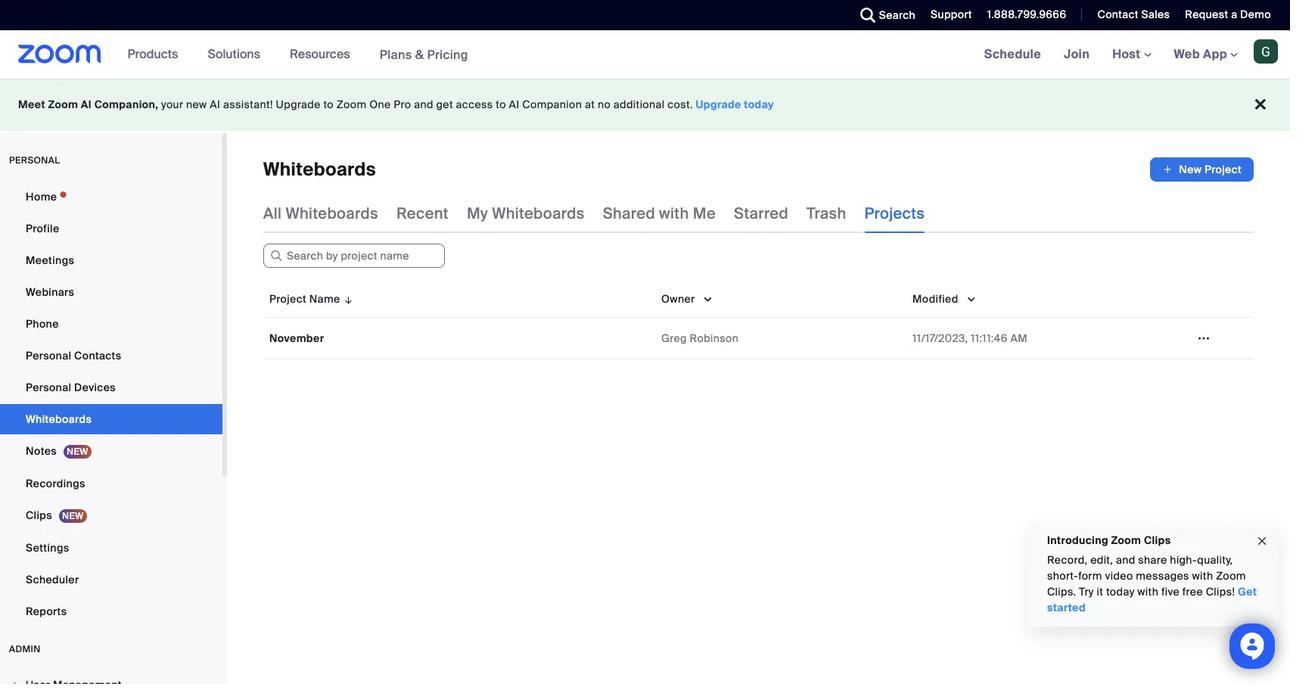 Task type: vqa. For each thing, say whether or not it's contained in the screenshot.
Meet Zoom AI Companion, your new AI assistant! Upgrade to Zoom One Pro and get access to AI Companion at no additional cost. Upgrade today
yes



Task type: describe. For each thing, give the bounding box(es) containing it.
banner containing products
[[0, 30, 1291, 79]]

profile picture image
[[1255, 39, 1279, 64]]

2 upgrade from the left
[[696, 98, 742, 111]]

webinars link
[[0, 277, 223, 307]]

host button
[[1113, 46, 1152, 62]]

schedule
[[985, 46, 1042, 62]]

search button
[[849, 0, 920, 30]]

my whiteboards
[[467, 204, 585, 223]]

whiteboards right my
[[492, 204, 585, 223]]

short-
[[1048, 569, 1079, 583]]

me
[[693, 204, 716, 223]]

meet
[[18, 98, 45, 111]]

2 to from the left
[[496, 98, 506, 111]]

projects
[[865, 204, 925, 223]]

am
[[1011, 332, 1028, 345]]

shared
[[603, 204, 656, 223]]

product information navigation
[[116, 30, 480, 79]]

new
[[1180, 163, 1203, 176]]

settings
[[26, 541, 69, 555]]

cost.
[[668, 98, 693, 111]]

reports link
[[0, 597, 223, 627]]

at
[[585, 98, 595, 111]]

companion,
[[94, 98, 158, 111]]

zoom left one
[[337, 98, 367, 111]]

introducing
[[1048, 534, 1109, 547]]

&
[[415, 47, 424, 62]]

1.888.799.9666
[[988, 8, 1067, 21]]

1 horizontal spatial clips
[[1145, 534, 1172, 547]]

upgrade today link
[[696, 98, 775, 111]]

whiteboards up search text box
[[286, 204, 379, 223]]

personal contacts link
[[0, 341, 223, 371]]

access
[[456, 98, 493, 111]]

companion
[[523, 98, 582, 111]]

whiteboards link
[[0, 404, 223, 435]]

record, edit, and share high-quality, short-form video messages with zoom clips. try it today with five free clips!
[[1048, 553, 1247, 599]]

profile link
[[0, 214, 223, 244]]

free
[[1183, 585, 1204, 599]]

shared with me
[[603, 204, 716, 223]]

search
[[880, 8, 916, 22]]

personal contacts
[[26, 349, 121, 363]]

personal menu menu
[[0, 182, 223, 628]]

whiteboards inside 'whiteboards' application
[[263, 157, 376, 181]]

get started
[[1048, 585, 1258, 615]]

contact sales
[[1098, 8, 1171, 21]]

settings link
[[0, 533, 223, 563]]

personal for personal devices
[[26, 381, 71, 394]]

notes
[[26, 444, 57, 458]]

zoom inside record, edit, and share high-quality, short-form video messages with zoom clips. try it today with five free clips!
[[1217, 569, 1247, 583]]

admin
[[9, 644, 41, 656]]

11:11:46
[[971, 332, 1008, 345]]

recordings
[[26, 477, 85, 491]]

support
[[931, 8, 973, 21]]

zoom logo image
[[18, 45, 101, 64]]

personal for personal contacts
[[26, 349, 71, 363]]

scheduler
[[26, 573, 79, 587]]

additional
[[614, 98, 665, 111]]

reports
[[26, 605, 67, 619]]

solutions button
[[208, 30, 267, 79]]

join link
[[1053, 30, 1102, 79]]

recordings link
[[0, 469, 223, 499]]

schedule link
[[973, 30, 1053, 79]]

pricing
[[427, 47, 469, 62]]

get started link
[[1048, 585, 1258, 615]]

2 ai from the left
[[210, 98, 221, 111]]

sales
[[1142, 8, 1171, 21]]

1 ai from the left
[[81, 98, 92, 111]]

five
[[1162, 585, 1180, 599]]

resources
[[290, 46, 350, 62]]

owner
[[662, 292, 695, 305]]

host
[[1113, 46, 1144, 62]]

clips!
[[1207, 585, 1236, 599]]

web app button
[[1175, 46, 1239, 62]]

pro
[[394, 98, 411, 111]]

edit project image
[[1192, 332, 1217, 345]]

contact
[[1098, 8, 1139, 21]]

products
[[128, 46, 178, 62]]

high-
[[1171, 553, 1198, 567]]

join
[[1065, 46, 1090, 62]]

starred
[[734, 204, 789, 223]]

my
[[467, 204, 488, 223]]

edit,
[[1091, 553, 1114, 567]]

personal devices link
[[0, 373, 223, 403]]

no
[[598, 98, 611, 111]]

trash
[[807, 204, 847, 223]]

meetings
[[26, 254, 74, 267]]



Task type: locate. For each thing, give the bounding box(es) containing it.
1 horizontal spatial and
[[1117, 553, 1136, 567]]

1 vertical spatial and
[[1117, 553, 1136, 567]]

right image
[[11, 681, 20, 684]]

ai right new
[[210, 98, 221, 111]]

share
[[1139, 553, 1168, 567]]

introducing zoom clips
[[1048, 534, 1172, 547]]

record,
[[1048, 553, 1088, 567]]

today up 'whiteboards' application
[[745, 98, 775, 111]]

11/17/2023, 11:11:46 am
[[913, 332, 1028, 345]]

arrow down image
[[340, 290, 354, 308]]

ai left companion, in the top of the page
[[81, 98, 92, 111]]

0 vertical spatial project
[[1205, 163, 1242, 176]]

get
[[1239, 585, 1258, 599]]

zoom up clips!
[[1217, 569, 1247, 583]]

zoom up edit,
[[1112, 534, 1142, 547]]

request
[[1186, 8, 1229, 21]]

banner
[[0, 30, 1291, 79]]

and
[[414, 98, 434, 111], [1117, 553, 1136, 567]]

1 horizontal spatial today
[[1107, 585, 1135, 599]]

robinson
[[690, 332, 739, 345]]

whiteboards
[[263, 157, 376, 181], [286, 204, 379, 223], [492, 204, 585, 223], [26, 413, 92, 426]]

devices
[[74, 381, 116, 394]]

2 horizontal spatial ai
[[509, 98, 520, 111]]

3 ai from the left
[[509, 98, 520, 111]]

0 vertical spatial with
[[659, 204, 689, 223]]

phone
[[26, 317, 59, 331]]

ai left companion
[[509, 98, 520, 111]]

notes link
[[0, 436, 223, 467]]

solutions
[[208, 46, 261, 62]]

personal down phone
[[26, 349, 71, 363]]

video
[[1106, 569, 1134, 583]]

add image
[[1163, 162, 1174, 177]]

contacts
[[74, 349, 121, 363]]

web app
[[1175, 46, 1228, 62]]

2 vertical spatial with
[[1138, 585, 1159, 599]]

project right new
[[1205, 163, 1242, 176]]

0 vertical spatial and
[[414, 98, 434, 111]]

home
[[26, 190, 57, 204]]

plans & pricing link
[[380, 47, 469, 62], [380, 47, 469, 62]]

home link
[[0, 182, 223, 212]]

1 vertical spatial project
[[270, 292, 307, 305]]

0 vertical spatial clips
[[26, 509, 52, 522]]

one
[[370, 98, 391, 111]]

scheduler link
[[0, 565, 223, 595]]

personal down personal contacts
[[26, 381, 71, 394]]

phone link
[[0, 309, 223, 339]]

with up free
[[1193, 569, 1214, 583]]

today down video
[[1107, 585, 1135, 599]]

plans
[[380, 47, 412, 62]]

project left the name
[[270, 292, 307, 305]]

1 personal from the top
[[26, 349, 71, 363]]

demo
[[1241, 8, 1272, 21]]

whiteboards application
[[263, 157, 1255, 182]]

form
[[1079, 569, 1103, 583]]

get
[[437, 98, 453, 111]]

1 vertical spatial personal
[[26, 381, 71, 394]]

meet zoom ai companion, your new ai assistant! upgrade to zoom one pro and get access to ai companion at no additional cost. upgrade today
[[18, 98, 775, 111]]

11/17/2023,
[[913, 332, 969, 345]]

with
[[659, 204, 689, 223], [1193, 569, 1214, 583], [1138, 585, 1159, 599]]

new
[[186, 98, 207, 111]]

webinars
[[26, 285, 74, 299]]

1 horizontal spatial with
[[1138, 585, 1159, 599]]

0 horizontal spatial project
[[270, 292, 307, 305]]

november
[[270, 332, 324, 345]]

0 horizontal spatial and
[[414, 98, 434, 111]]

clips inside the personal menu menu
[[26, 509, 52, 522]]

0 horizontal spatial to
[[324, 98, 334, 111]]

started
[[1048, 601, 1086, 615]]

and inside 'meet zoom ai companion,' footer
[[414, 98, 434, 111]]

to right access
[[496, 98, 506, 111]]

try
[[1080, 585, 1095, 599]]

2 horizontal spatial with
[[1193, 569, 1214, 583]]

1 horizontal spatial ai
[[210, 98, 221, 111]]

app
[[1204, 46, 1228, 62]]

and inside record, edit, and share high-quality, short-form video messages with zoom clips. try it today with five free clips!
[[1117, 553, 1136, 567]]

clips up share
[[1145, 534, 1172, 547]]

all whiteboards
[[263, 204, 379, 223]]

greg robinson
[[662, 332, 739, 345]]

0 vertical spatial personal
[[26, 349, 71, 363]]

1 vertical spatial today
[[1107, 585, 1135, 599]]

1 horizontal spatial project
[[1205, 163, 1242, 176]]

new project button
[[1151, 157, 1255, 182]]

project inside button
[[1205, 163, 1242, 176]]

personal inside "link"
[[26, 381, 71, 394]]

1 horizontal spatial to
[[496, 98, 506, 111]]

2 personal from the top
[[26, 381, 71, 394]]

with left me
[[659, 204, 689, 223]]

profile
[[26, 222, 59, 235]]

1 to from the left
[[324, 98, 334, 111]]

1.888.799.9666 button
[[977, 0, 1071, 30], [988, 8, 1067, 21]]

zoom right meet
[[48, 98, 78, 111]]

resources button
[[290, 30, 357, 79]]

0 horizontal spatial upgrade
[[276, 98, 321, 111]]

1 vertical spatial clips
[[1145, 534, 1172, 547]]

1 horizontal spatial upgrade
[[696, 98, 742, 111]]

personal
[[26, 349, 71, 363], [26, 381, 71, 394]]

a
[[1232, 8, 1238, 21]]

upgrade right cost.
[[696, 98, 742, 111]]

clips up settings
[[26, 509, 52, 522]]

project inside application
[[270, 292, 307, 305]]

to down resources dropdown button
[[324, 98, 334, 111]]

today inside 'meet zoom ai companion,' footer
[[745, 98, 775, 111]]

it
[[1097, 585, 1104, 599]]

0 horizontal spatial clips
[[26, 509, 52, 522]]

with inside tabs of all whiteboard page tab list
[[659, 204, 689, 223]]

messages
[[1137, 569, 1190, 583]]

clips
[[26, 509, 52, 522], [1145, 534, 1172, 547]]

tabs of all whiteboard page tab list
[[263, 194, 925, 233]]

whiteboards down personal devices
[[26, 413, 92, 426]]

application containing project name
[[263, 280, 1255, 360]]

products button
[[128, 30, 185, 79]]

clips link
[[0, 500, 223, 531]]

personal
[[9, 154, 60, 167]]

recent
[[397, 204, 449, 223]]

project name
[[270, 292, 340, 305]]

today inside record, edit, and share high-quality, short-form video messages with zoom clips. try it today with five free clips!
[[1107, 585, 1135, 599]]

application
[[263, 280, 1255, 360]]

zoom
[[48, 98, 78, 111], [337, 98, 367, 111], [1112, 534, 1142, 547], [1217, 569, 1247, 583]]

menu item
[[0, 671, 223, 684]]

with down messages
[[1138, 585, 1159, 599]]

Search text field
[[263, 244, 445, 268]]

upgrade
[[276, 98, 321, 111], [696, 98, 742, 111]]

modified
[[913, 292, 959, 305]]

whiteboards up "all whiteboards"
[[263, 157, 376, 181]]

0 horizontal spatial with
[[659, 204, 689, 223]]

0 horizontal spatial today
[[745, 98, 775, 111]]

0 horizontal spatial ai
[[81, 98, 92, 111]]

meet zoom ai companion, footer
[[0, 79, 1291, 131]]

your
[[161, 98, 183, 111]]

meetings navigation
[[973, 30, 1291, 79]]

clips.
[[1048, 585, 1077, 599]]

today
[[745, 98, 775, 111], [1107, 585, 1135, 599]]

upgrade down product information navigation
[[276, 98, 321, 111]]

plans & pricing
[[380, 47, 469, 62]]

meetings link
[[0, 245, 223, 276]]

1 upgrade from the left
[[276, 98, 321, 111]]

1 vertical spatial with
[[1193, 569, 1214, 583]]

0 vertical spatial today
[[745, 98, 775, 111]]

request a demo
[[1186, 8, 1272, 21]]

name
[[309, 292, 340, 305]]

personal devices
[[26, 381, 116, 394]]

whiteboards inside whiteboards link
[[26, 413, 92, 426]]

web
[[1175, 46, 1201, 62]]

and up video
[[1117, 553, 1136, 567]]

request a demo link
[[1175, 0, 1291, 30], [1186, 8, 1272, 21]]

and left get
[[414, 98, 434, 111]]

close image
[[1257, 533, 1269, 550]]



